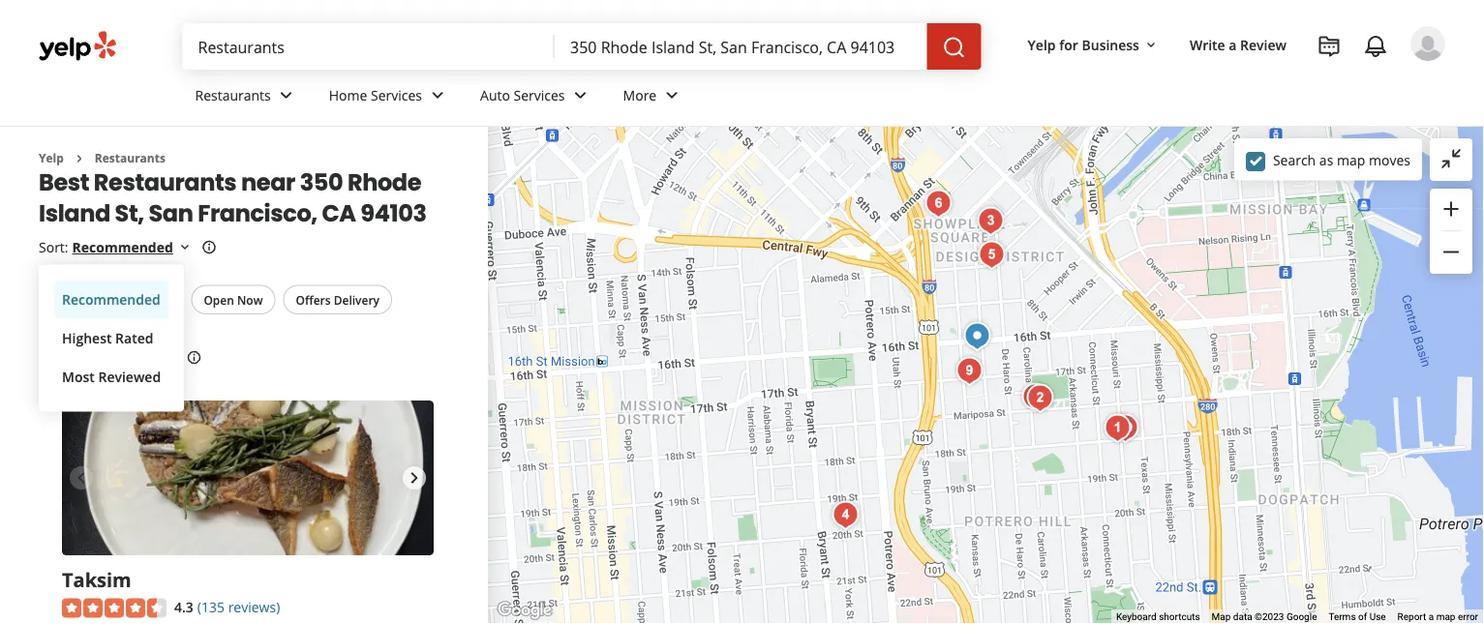 Task type: vqa. For each thing, say whether or not it's contained in the screenshot.
My
no



Task type: locate. For each thing, give the bounding box(es) containing it.
taksim link
[[62, 566, 131, 593]]

rhode
[[347, 166, 421, 198]]

services
[[371, 86, 422, 104], [514, 86, 565, 104]]

1 horizontal spatial 24 chevron down v2 image
[[569, 84, 592, 107]]

16 info v2 image
[[186, 350, 202, 365]]

(135
[[197, 598, 225, 617]]

results
[[126, 347, 183, 369]]

yelp left 16 chevron right v2 image
[[39, 150, 64, 166]]

slideshow element
[[62, 401, 434, 556]]

1 vertical spatial recommended
[[62, 290, 160, 309]]

restaurants link
[[180, 70, 313, 126], [95, 150, 165, 166]]

map left error
[[1436, 611, 1456, 623]]

yelp for yelp link
[[39, 150, 64, 166]]

0 horizontal spatial none field
[[198, 36, 539, 57]]

home services
[[329, 86, 422, 104]]

map
[[1337, 151, 1365, 169], [1436, 611, 1456, 623]]

recommended up "highest rated" button in the left bottom of the page
[[62, 290, 160, 309]]

24 chevron down v2 image inside auto services link
[[569, 84, 592, 107]]

dumpling time image
[[972, 202, 1010, 241]]

restaurants link up near
[[180, 70, 313, 126]]

rated
[[115, 329, 153, 347]]

map region
[[330, 0, 1484, 623]]

none field up home services
[[198, 36, 539, 57]]

search as map moves
[[1273, 151, 1411, 169]]

for
[[1059, 35, 1078, 54]]

yelp inside button
[[1028, 35, 1056, 54]]

16 chevron down v2 image inside the yelp for business button
[[1143, 37, 1159, 53]]

350
[[300, 166, 343, 198]]

1 horizontal spatial a
[[1429, 611, 1434, 623]]

16 chevron down v2 image left 16 info v2 image
[[177, 240, 193, 255]]

16 chevron down v2 image right business
[[1143, 37, 1159, 53]]

restaurants inside best restaurants near 350 rhode island st, san francisco, ca 94103
[[94, 166, 237, 198]]

24 chevron down v2 image inside "home services" link
[[426, 84, 449, 107]]

16 chevron down v2 image
[[1143, 37, 1159, 53], [177, 240, 193, 255]]

services right auto on the left top of the page
[[514, 86, 565, 104]]

recommended button
[[54, 280, 169, 319]]

home
[[329, 86, 367, 104]]

16 chevron down v2 image inside recommended popup button
[[177, 240, 193, 255]]

restaurants link right 16 chevron right v2 image
[[95, 150, 165, 166]]

1 horizontal spatial services
[[514, 86, 565, 104]]

0 vertical spatial recommended
[[72, 238, 173, 256]]

24 chevron down v2 image left auto on the left top of the page
[[426, 84, 449, 107]]

error
[[1458, 611, 1478, 623]]

24 chevron down v2 image inside more link
[[660, 84, 684, 107]]

business categories element
[[180, 70, 1445, 126]]

services right home
[[371, 86, 422, 104]]

none field up business categories element
[[570, 36, 912, 57]]

report a map error
[[1398, 611, 1478, 623]]

ca
[[322, 197, 356, 229]]

(135 reviews) link
[[197, 596, 280, 617]]

a for write
[[1229, 35, 1237, 54]]

shortcuts
[[1159, 611, 1200, 623]]

now
[[237, 292, 263, 308]]

a right write
[[1229, 35, 1237, 54]]

24 chevron down v2 image right auto services on the top left of page
[[569, 84, 592, 107]]

yelp for business button
[[1020, 27, 1167, 62]]

94103
[[360, 197, 426, 229]]

yelp
[[1028, 35, 1056, 54], [39, 150, 64, 166]]

Find text field
[[198, 36, 539, 57]]

a right report
[[1429, 611, 1434, 623]]

24 chevron down v2 image right the more
[[660, 84, 684, 107]]

all
[[78, 292, 93, 308]]

parker potrero image
[[1106, 409, 1145, 448]]

highest rated button
[[54, 319, 169, 358]]

None field
[[198, 36, 539, 57], [570, 36, 912, 57]]

1 vertical spatial map
[[1436, 611, 1456, 623]]

2 services from the left
[[514, 86, 565, 104]]

most reviewed
[[62, 368, 161, 386]]

16 chevron down v2 image for yelp for business
[[1143, 37, 1159, 53]]

map right as
[[1337, 151, 1365, 169]]

1 vertical spatial 16 chevron down v2 image
[[177, 240, 193, 255]]

1 vertical spatial a
[[1429, 611, 1434, 623]]

use
[[1370, 611, 1386, 623]]

services for home services
[[371, 86, 422, 104]]

google
[[1287, 611, 1317, 623]]

2 horizontal spatial 24 chevron down v2 image
[[660, 84, 684, 107]]

0 horizontal spatial 24 chevron down v2 image
[[426, 84, 449, 107]]

sponsored results
[[39, 347, 183, 369]]

report
[[1398, 611, 1426, 623]]

1 vertical spatial restaurants link
[[95, 150, 165, 166]]

lost resort image
[[826, 496, 865, 535]]

1 horizontal spatial none field
[[570, 36, 912, 57]]

0 horizontal spatial a
[[1229, 35, 1237, 54]]

1 none field from the left
[[198, 36, 539, 57]]

1 services from the left
[[371, 86, 422, 104]]

san
[[149, 197, 193, 229]]

hardwood bar & smokery image
[[919, 184, 958, 223]]

restaurants
[[195, 86, 271, 104], [95, 150, 165, 166], [94, 166, 237, 198]]

0 horizontal spatial yelp
[[39, 150, 64, 166]]

0 horizontal spatial services
[[371, 86, 422, 104]]

zoom out image
[[1440, 241, 1463, 264]]

st,
[[115, 197, 144, 229]]

island
[[39, 197, 110, 229]]

auto services link
[[465, 70, 608, 126]]

0 vertical spatial 16 chevron down v2 image
[[1143, 37, 1159, 53]]

0 vertical spatial a
[[1229, 35, 1237, 54]]

rosemary & pine image
[[972, 236, 1011, 274]]

24 chevron down v2 image for auto services
[[569, 84, 592, 107]]

4.3 star rating image
[[62, 599, 167, 618]]

1 horizontal spatial yelp
[[1028, 35, 1056, 54]]

24 chevron down v2 image
[[426, 84, 449, 107], [569, 84, 592, 107], [660, 84, 684, 107]]

a inside write a review link
[[1229, 35, 1237, 54]]

4.3
[[174, 598, 193, 617]]

recommended inside button
[[62, 290, 160, 309]]

0 vertical spatial restaurants link
[[180, 70, 313, 126]]

None search field
[[182, 23, 985, 70]]

next image
[[403, 466, 426, 490]]

0 horizontal spatial restaurants link
[[95, 150, 165, 166]]

2 none field from the left
[[570, 36, 912, 57]]

a
[[1229, 35, 1237, 54], [1429, 611, 1434, 623]]

keyboard
[[1116, 611, 1157, 623]]

report a map error link
[[1398, 611, 1478, 623]]

search
[[1273, 151, 1316, 169]]

0 horizontal spatial 16 chevron down v2 image
[[177, 240, 193, 255]]

recommended button
[[72, 238, 193, 256]]

group
[[1430, 189, 1473, 274]]

user actions element
[[1012, 24, 1473, 143]]

2 24 chevron down v2 image from the left
[[569, 84, 592, 107]]

google image
[[493, 598, 557, 623]]

collapse map image
[[1440, 147, 1463, 170]]

1 24 chevron down v2 image from the left
[[426, 84, 449, 107]]

yelp left for
[[1028, 35, 1056, 54]]

louie's original image
[[1021, 379, 1060, 418]]

open now
[[204, 292, 263, 308]]

write a review link
[[1182, 27, 1294, 62]]

0 vertical spatial map
[[1337, 151, 1365, 169]]

1 horizontal spatial 16 chevron down v2 image
[[1143, 37, 1159, 53]]

3 24 chevron down v2 image from the left
[[660, 84, 684, 107]]

restaurants right 16 chevron right v2 image
[[95, 150, 165, 166]]

restaurants left 24 chevron down v2 image
[[195, 86, 271, 104]]

0 horizontal spatial map
[[1337, 151, 1365, 169]]

restaurants up recommended popup button
[[94, 166, 237, 198]]

1 horizontal spatial map
[[1436, 611, 1456, 623]]

all button
[[43, 285, 105, 315]]

recommended down st,
[[72, 238, 173, 256]]

1 vertical spatial yelp
[[39, 150, 64, 166]]

recommended
[[72, 238, 173, 256], [62, 290, 160, 309]]

0 vertical spatial yelp
[[1028, 35, 1056, 54]]



Task type: describe. For each thing, give the bounding box(es) containing it.
home services link
[[313, 70, 465, 126]]

map
[[1212, 611, 1231, 623]]

yelp link
[[39, 150, 64, 166]]

auto services
[[480, 86, 565, 104]]

keyboard shortcuts
[[1116, 611, 1200, 623]]

more link
[[608, 70, 699, 126]]

16 info v2 image
[[201, 240, 217, 255]]

(135 reviews)
[[197, 598, 280, 617]]

none field 'near'
[[570, 36, 912, 57]]

map data ©2023 google
[[1212, 611, 1317, 623]]

moves
[[1369, 151, 1411, 169]]

open
[[204, 292, 234, 308]]

©2023
[[1255, 611, 1284, 623]]

yelp for business
[[1028, 35, 1139, 54]]

notifications image
[[1364, 35, 1387, 58]]

keyboard shortcuts button
[[1116, 610, 1200, 623]]

terms of use link
[[1329, 611, 1386, 623]]

bob b. image
[[1411, 26, 1445, 61]]

write
[[1190, 35, 1225, 54]]

chez maman east image
[[1098, 409, 1137, 448]]

highest rated
[[62, 329, 153, 347]]

projects image
[[1318, 35, 1341, 58]]

map for error
[[1436, 611, 1456, 623]]

offers delivery button
[[283, 285, 392, 315]]

auto
[[480, 86, 510, 104]]

next level burger image
[[950, 352, 989, 391]]

of
[[1358, 611, 1367, 623]]

restaurants inside business categories element
[[195, 86, 271, 104]]

sponsored
[[39, 347, 123, 369]]

16 chevron right v2 image
[[71, 151, 87, 166]]

recommended for recommended popup button
[[72, 238, 173, 256]]

reviews)
[[228, 598, 280, 617]]

previous image
[[70, 466, 93, 490]]

offers delivery
[[296, 292, 380, 308]]

as
[[1319, 151, 1333, 169]]

services for auto services
[[514, 86, 565, 104]]

taksim
[[62, 566, 131, 593]]

best restaurants near 350 rhode island st, san francisco, ca 94103
[[39, 166, 426, 229]]

24 chevron down v2 image
[[275, 84, 298, 107]]

delivery
[[334, 292, 380, 308]]

most reviewed button
[[54, 358, 169, 396]]

reviewed
[[98, 368, 161, 386]]

recommended for recommended button
[[62, 290, 160, 309]]

filters group
[[39, 285, 396, 315]]

open now button
[[191, 285, 275, 315]]

francisco,
[[198, 197, 317, 229]]

more
[[623, 86, 657, 104]]

terms
[[1329, 611, 1356, 623]]

1 horizontal spatial restaurants link
[[180, 70, 313, 126]]

highest
[[62, 329, 112, 347]]

search image
[[943, 36, 966, 59]]

terms of use
[[1329, 611, 1386, 623]]

16 filter v2 image
[[55, 293, 71, 309]]

business
[[1082, 35, 1139, 54]]

data
[[1233, 611, 1252, 623]]

best
[[39, 166, 89, 198]]

24 chevron down v2 image for home services
[[426, 84, 449, 107]]

sort:
[[39, 238, 68, 256]]

map for moves
[[1337, 151, 1365, 169]]

a for report
[[1429, 611, 1434, 623]]

offers
[[296, 292, 331, 308]]

24 chevron down v2 image for more
[[660, 84, 684, 107]]

yelp for yelp for business
[[1028, 35, 1056, 54]]

la connessa image
[[1016, 378, 1055, 417]]

review
[[1240, 35, 1287, 54]]

4.3 link
[[174, 596, 193, 617]]

16 chevron down v2 image for recommended
[[177, 240, 193, 255]]

Near text field
[[570, 36, 912, 57]]

zoom in image
[[1440, 197, 1463, 221]]

write a review
[[1190, 35, 1287, 54]]

none field find
[[198, 36, 539, 57]]

near
[[241, 166, 295, 198]]

most
[[62, 368, 95, 386]]



